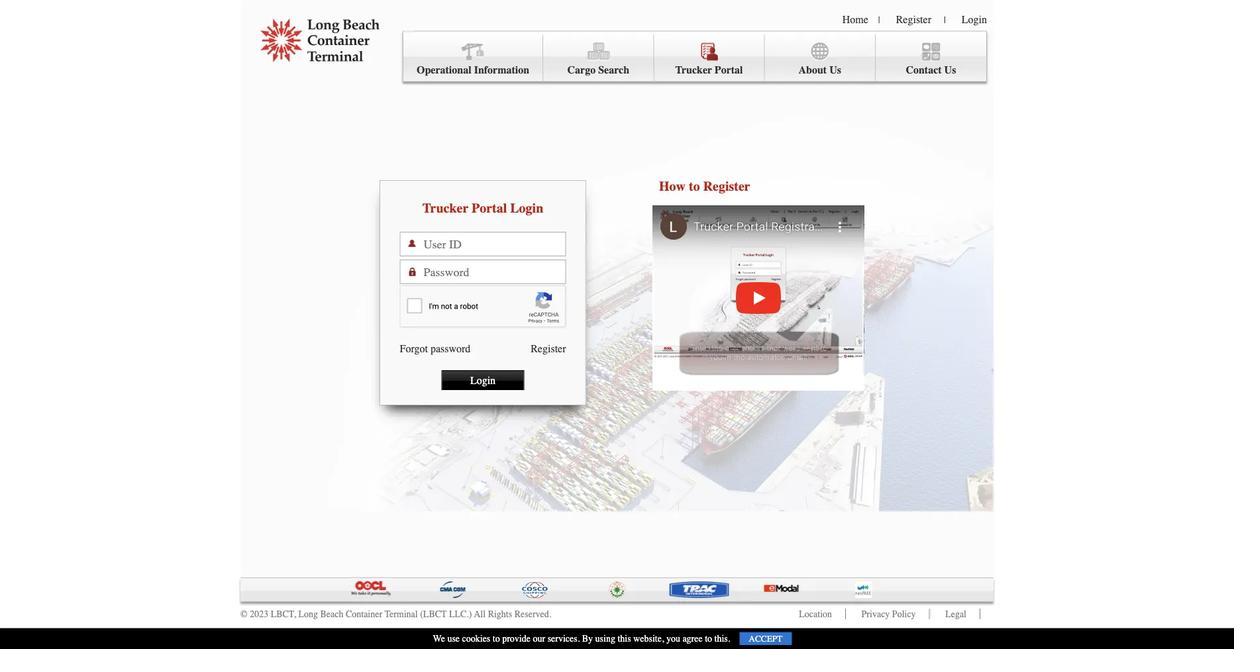 Task type: describe. For each thing, give the bounding box(es) containing it.
you
[[667, 634, 681, 644]]

User ID text field
[[424, 233, 566, 256]]

1 | from the left
[[879, 15, 881, 25]]

us for contact us
[[945, 64, 957, 76]]

password
[[431, 342, 471, 355]]

2023
[[250, 609, 269, 620]]

us for about us
[[830, 64, 842, 76]]

beach
[[320, 609, 344, 620]]

services.
[[548, 634, 580, 644]]

1 vertical spatial login
[[511, 201, 544, 216]]

about us
[[799, 64, 842, 76]]

cookies
[[462, 634, 491, 644]]

contact
[[906, 64, 942, 76]]

information
[[474, 64, 530, 76]]

this
[[618, 634, 631, 644]]

use
[[448, 634, 460, 644]]

home link
[[843, 13, 869, 26]]

1 horizontal spatial register
[[704, 179, 751, 194]]

operational information
[[417, 64, 530, 76]]

llc.)
[[449, 609, 472, 620]]

how to register
[[659, 179, 751, 194]]

trucker portal link
[[654, 35, 765, 82]]

by
[[582, 634, 593, 644]]

long
[[299, 609, 318, 620]]

portal for trucker portal
[[715, 64, 743, 76]]

Password password field
[[424, 260, 566, 284]]

website,
[[634, 634, 664, 644]]

rights
[[488, 609, 512, 620]]

login for login link
[[962, 13, 988, 26]]

operational information link
[[404, 35, 544, 82]]

how
[[659, 179, 686, 194]]

trucker portal
[[676, 64, 743, 76]]

privacy policy link
[[862, 609, 916, 620]]

forgot password link
[[400, 342, 471, 355]]

© 2023 lbct, long beach container terminal (lbct llc.) all rights reserved.
[[241, 609, 552, 620]]

trucker for trucker portal login
[[423, 201, 469, 216]]

login button
[[442, 371, 525, 390]]

our
[[533, 634, 546, 644]]

agree
[[683, 634, 703, 644]]

container
[[346, 609, 383, 620]]

using
[[596, 634, 616, 644]]

©
[[241, 609, 248, 620]]

we use cookies to provide our services. by using this website, you agree to this.
[[433, 634, 731, 644]]

2 horizontal spatial register
[[897, 13, 932, 26]]

1 vertical spatial register link
[[531, 342, 566, 355]]

terminal
[[385, 609, 418, 620]]



Task type: vqa. For each thing, say whether or not it's contained in the screenshot.
Information
yes



Task type: locate. For each thing, give the bounding box(es) containing it.
(lbct
[[420, 609, 447, 620]]

trucker for trucker portal
[[676, 64, 713, 76]]

1 horizontal spatial trucker
[[676, 64, 713, 76]]

1 horizontal spatial us
[[945, 64, 957, 76]]

location
[[800, 609, 833, 620]]

2 us from the left
[[945, 64, 957, 76]]

accept button
[[740, 633, 792, 646]]

to left this.
[[705, 634, 713, 644]]

cargo search
[[568, 64, 630, 76]]

1 vertical spatial register
[[704, 179, 751, 194]]

location link
[[800, 609, 833, 620]]

| left login link
[[944, 15, 946, 25]]

2 | from the left
[[944, 15, 946, 25]]

0 vertical spatial login
[[962, 13, 988, 26]]

provide
[[503, 634, 531, 644]]

0 horizontal spatial to
[[493, 634, 500, 644]]

us right about
[[830, 64, 842, 76]]

cargo search menu item
[[544, 35, 654, 82]]

2 horizontal spatial to
[[705, 634, 713, 644]]

legal link
[[946, 609, 967, 620]]

home
[[843, 13, 869, 26]]

menu bar containing operational information
[[403, 31, 988, 82]]

| right home link
[[879, 15, 881, 25]]

lbct,
[[271, 609, 296, 620]]

contact us
[[906, 64, 957, 76]]

0 horizontal spatial |
[[879, 15, 881, 25]]

0 horizontal spatial trucker
[[423, 201, 469, 216]]

privacy policy
[[862, 609, 916, 620]]

login link
[[962, 13, 988, 26]]

to
[[689, 179, 700, 194], [493, 634, 500, 644], [705, 634, 713, 644]]

contact us link
[[876, 35, 987, 82]]

1 horizontal spatial |
[[944, 15, 946, 25]]

menu bar
[[403, 31, 988, 82]]

0 vertical spatial register
[[897, 13, 932, 26]]

login up user id text box
[[511, 201, 544, 216]]

register link
[[897, 13, 932, 26], [531, 342, 566, 355]]

about us link
[[765, 35, 876, 82]]

portal inside menu bar
[[715, 64, 743, 76]]

portal for trucker portal login
[[472, 201, 507, 216]]

1 horizontal spatial login
[[511, 201, 544, 216]]

cargo search link
[[544, 35, 654, 82]]

operational
[[417, 64, 472, 76]]

2 vertical spatial register
[[531, 342, 566, 355]]

we
[[433, 634, 445, 644]]

1 horizontal spatial to
[[689, 179, 700, 194]]

this.
[[715, 634, 731, 644]]

login up contact us link
[[962, 13, 988, 26]]

0 horizontal spatial portal
[[472, 201, 507, 216]]

login
[[962, 13, 988, 26], [511, 201, 544, 216], [471, 374, 496, 387]]

policy
[[893, 609, 916, 620]]

login down password
[[471, 374, 496, 387]]

forgot password
[[400, 342, 471, 355]]

trucker inside menu bar
[[676, 64, 713, 76]]

0 vertical spatial trucker
[[676, 64, 713, 76]]

accept
[[749, 634, 783, 644]]

about
[[799, 64, 827, 76]]

0 vertical spatial portal
[[715, 64, 743, 76]]

login for login button
[[471, 374, 496, 387]]

all
[[474, 609, 486, 620]]

login inside button
[[471, 374, 496, 387]]

1 horizontal spatial register link
[[897, 13, 932, 26]]

2 vertical spatial login
[[471, 374, 496, 387]]

|
[[879, 15, 881, 25], [944, 15, 946, 25]]

1 us from the left
[[830, 64, 842, 76]]

us
[[830, 64, 842, 76], [945, 64, 957, 76]]

privacy
[[862, 609, 890, 620]]

0 horizontal spatial us
[[830, 64, 842, 76]]

2 horizontal spatial login
[[962, 13, 988, 26]]

0 horizontal spatial register
[[531, 342, 566, 355]]

0 horizontal spatial login
[[471, 374, 496, 387]]

search
[[599, 64, 630, 76]]

1 vertical spatial trucker
[[423, 201, 469, 216]]

reserved.
[[515, 609, 552, 620]]

1 vertical spatial portal
[[472, 201, 507, 216]]

us right contact
[[945, 64, 957, 76]]

cargo
[[568, 64, 596, 76]]

trucker portal login
[[423, 201, 544, 216]]

register
[[897, 13, 932, 26], [704, 179, 751, 194], [531, 342, 566, 355]]

to right how
[[689, 179, 700, 194]]

portal
[[715, 64, 743, 76], [472, 201, 507, 216]]

to left provide
[[493, 634, 500, 644]]

1 horizontal spatial portal
[[715, 64, 743, 76]]

legal
[[946, 609, 967, 620]]

0 vertical spatial register link
[[897, 13, 932, 26]]

forgot
[[400, 342, 428, 355]]

0 horizontal spatial register link
[[531, 342, 566, 355]]

trucker
[[676, 64, 713, 76], [423, 201, 469, 216]]



